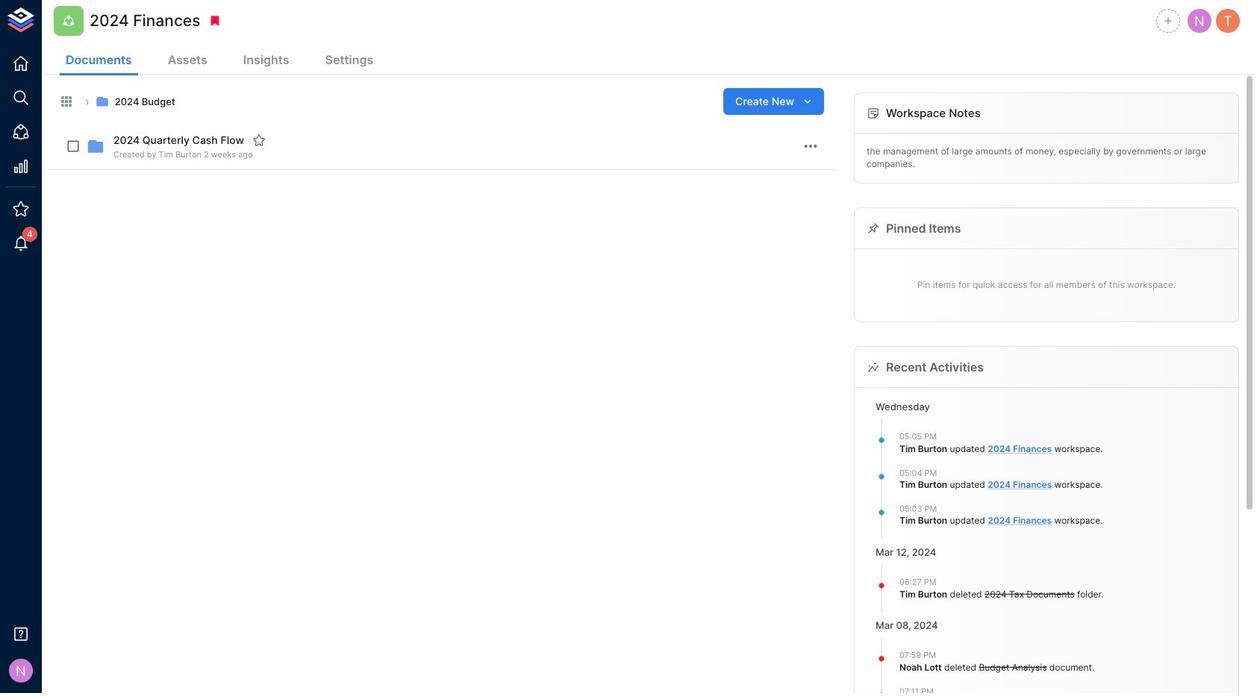 Task type: locate. For each thing, give the bounding box(es) containing it.
remove bookmark image
[[209, 14, 222, 28]]



Task type: describe. For each thing, give the bounding box(es) containing it.
favorite image
[[252, 134, 266, 147]]



Task type: vqa. For each thing, say whether or not it's contained in the screenshot.
PROJECT CHARTER Image at left
no



